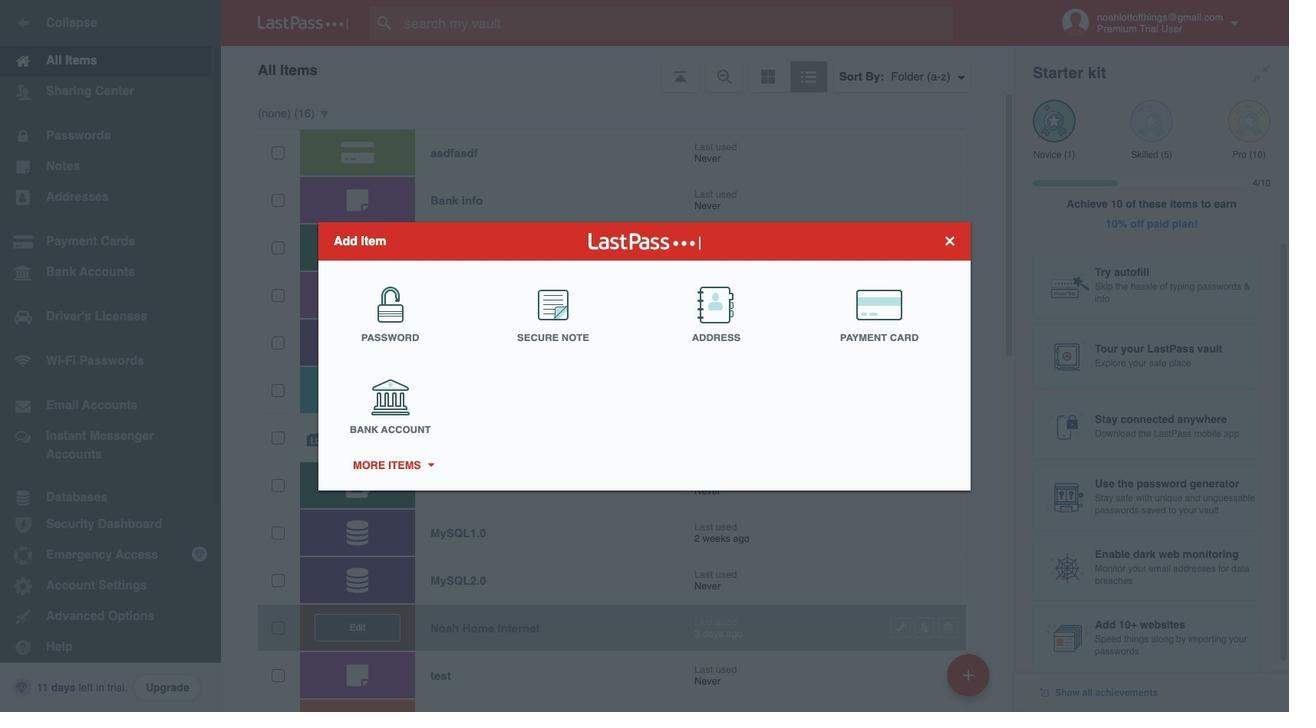 Task type: describe. For each thing, give the bounding box(es) containing it.
new item image
[[963, 670, 974, 681]]

vault options navigation
[[221, 46, 1014, 92]]

Search search field
[[370, 6, 983, 40]]



Task type: locate. For each thing, give the bounding box(es) containing it.
lastpass image
[[258, 16, 348, 30]]

main navigation navigation
[[0, 0, 221, 713]]

search my vault text field
[[370, 6, 983, 40]]

caret right image
[[425, 463, 436, 467]]

new item navigation
[[942, 650, 999, 713]]

dialog
[[318, 222, 971, 491]]



Task type: vqa. For each thing, say whether or not it's contained in the screenshot.
dialog
yes



